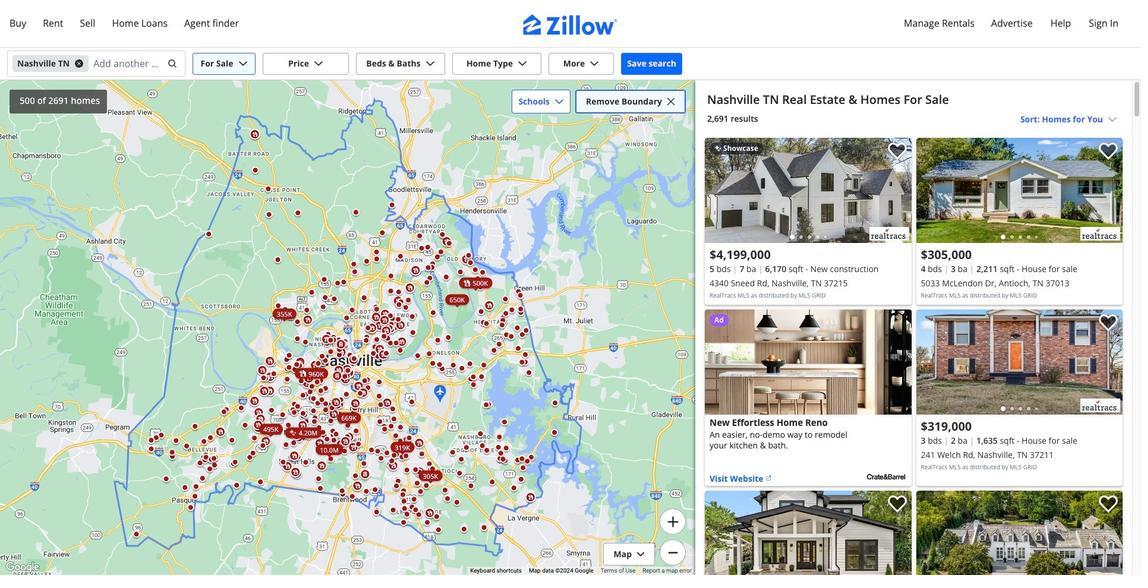Task type: describe. For each thing, give the bounding box(es) containing it.
map region
[[0, 45, 761, 576]]

filters element
[[0, 48, 1142, 80]]

4340 sneed rd, nashville, tn 37215 image
[[705, 138, 912, 243]]

property images, use arrow keys to navigate, image 1 of 29 group
[[917, 138, 1123, 246]]

property images, use arrow keys to navigate, image 1 of 70 group
[[917, 491, 1123, 576]]

property images, use arrow keys to navigate, image 1 of 69 group
[[705, 138, 912, 246]]

property images, use arrow keys to navigate, image 1 of 39 group
[[705, 491, 912, 576]]

realtracs mls as distributed by mls grid image for 241 welch rd, nashville, tn 37211 image
[[1081, 399, 1121, 413]]

clear field image
[[166, 59, 175, 68]]

4909 granny white pike, nashville, tn 37220 image
[[917, 491, 1123, 576]]

3512 elkins ave, nashville, tn 37209 image
[[705, 491, 912, 576]]



Task type: vqa. For each thing, say whether or not it's contained in the screenshot.
property images, use arrow keys to navigate, image 1 of 70 group
yes



Task type: locate. For each thing, give the bounding box(es) containing it.
Add another location text field
[[93, 54, 160, 73]]

realtracs mls as distributed by mls grid image for 5033 mclendon dr, antioch, tn 37013 image
[[1081, 227, 1121, 241]]

property images, use arrow keys to navigate, image 1 of 19 group
[[917, 310, 1123, 418]]

main content
[[696, 80, 1133, 576]]

5033 mclendon dr, antioch, tn 37013 image
[[917, 138, 1123, 243]]

remove tag image
[[74, 59, 84, 68]]

google image
[[3, 560, 42, 576]]

zillow logo image
[[523, 14, 619, 35]]

advertisement element
[[705, 310, 912, 486]]

realtracs mls as distributed by mls grid image
[[870, 227, 910, 241], [1081, 227, 1121, 241], [1081, 399, 1121, 413]]

main navigation
[[0, 0, 1142, 48]]

241 welch rd, nashville, tn 37211 image
[[917, 310, 1123, 415]]



